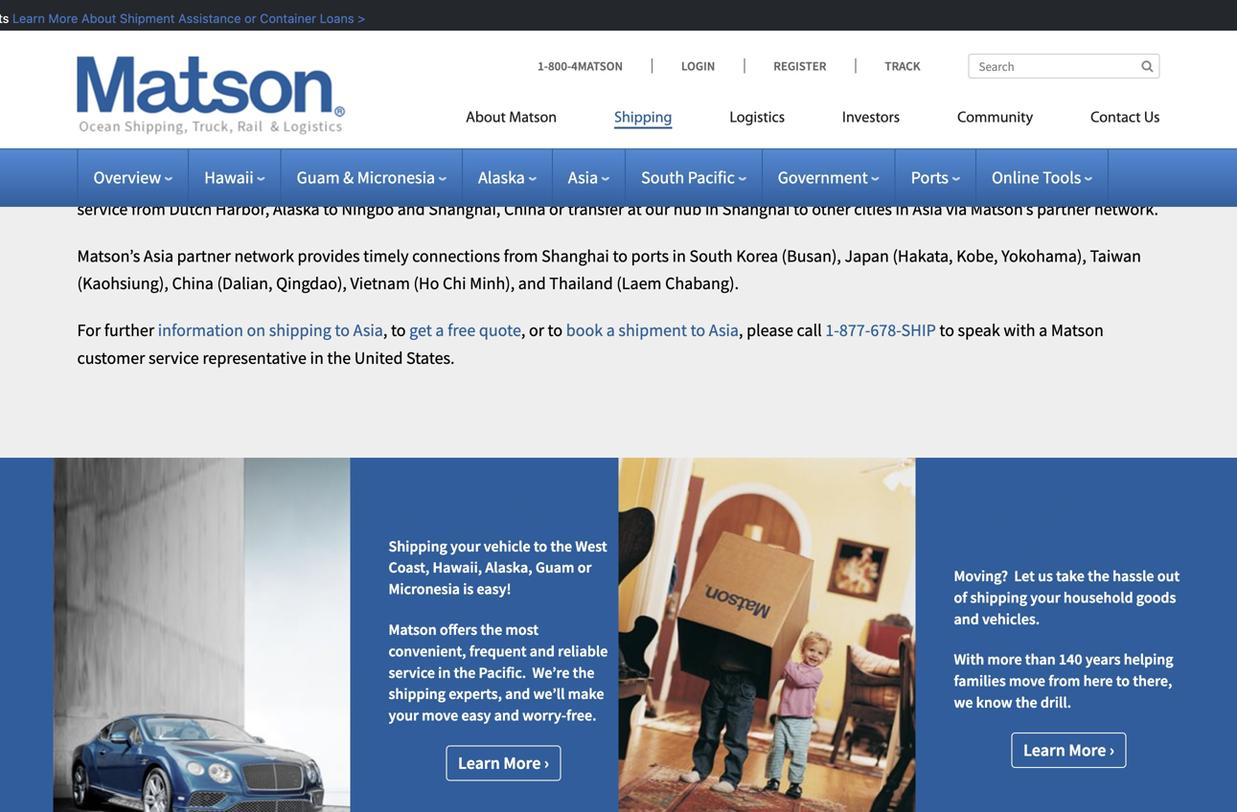 Task type: vqa. For each thing, say whether or not it's contained in the screenshot.
Shipments
no



Task type: locate. For each thing, give the bounding box(es) containing it.
in down convenient,
[[438, 664, 451, 683]]

to inside with more than 140 years helping families move from here to there, we know the drill.
[[1117, 672, 1130, 691]]

guam
[[297, 167, 340, 188], [536, 559, 575, 578]]

learn more › link down "easy"
[[446, 746, 561, 782]]

or inside (aax). customers will appreciate the convenience of direct westbound service from dutch harbor, alaska to ningbo and shanghai, china or transfer at our hub in shanghai to other cities in asia via matson's partner network.
[[549, 199, 565, 220]]

search image
[[1142, 60, 1154, 72]]

1 vertical spatial micronesia
[[389, 580, 460, 599]]

and right the ningbo
[[398, 199, 425, 220]]

0 vertical spatial –
[[141, 132, 151, 159]]

from up "minh),"
[[504, 245, 538, 267]]

0 horizontal spatial your
[[441, 496, 487, 527]]

service down service
[[257, 171, 308, 193]]

matson
[[509, 111, 557, 126], [77, 171, 130, 193], [1052, 320, 1104, 341], [389, 621, 437, 640]]

to down "designed"
[[224, 61, 239, 83]]

to right here
[[1117, 672, 1130, 691]]

your down us
[[1031, 589, 1061, 608]]

your right moving
[[1035, 496, 1081, 527]]

1 horizontal spatial our
[[646, 199, 670, 220]]

fuel- up the freshwater
[[918, 0, 951, 0]]

representative
[[203, 347, 307, 369]]

convenience
[[903, 171, 994, 193]]

0 horizontal spatial learn more ›
[[458, 753, 549, 775]]

at
[[628, 199, 642, 220]]

direct up harbor,
[[212, 171, 254, 193]]

or right quote
[[529, 320, 545, 341]]

2 vertical spatial with
[[1004, 320, 1036, 341]]

more inside with more than 140 years helping families move from here to there, we know the drill.
[[988, 651, 1023, 670]]

partner down dutch
[[177, 245, 231, 267]]

double
[[741, 6, 792, 28]]

2 horizontal spatial a
[[1039, 320, 1048, 341]]

are right all
[[1094, 0, 1117, 0]]

0 horizontal spatial are
[[638, 0, 661, 0]]

3,220
[[96, 0, 134, 0]]

reliable
[[558, 642, 608, 661]]

learn left more
[[7, 11, 40, 25]]

micronesia inside shipping your vehicle to the west coast, hawaii, alaska, guam or micronesia is easy!
[[389, 580, 460, 599]]

and inside matson's asia partner network provides timely connections from shanghai to ports in south korea (busan), japan (hakata, kobe, yokohama), taiwan (kaohsiung), china (dalian, qingdao), vietnam (ho chi minh), and thailand (laem chabang).
[[518, 273, 546, 295]]

0 horizontal spatial hull
[[500, 6, 528, 28]]

2 direct from the left
[[1015, 171, 1057, 193]]

shanghai down "will"
[[723, 199, 790, 220]]

0 horizontal spatial fuel-
[[405, 6, 438, 28]]

2 your from the left
[[1035, 496, 1081, 527]]

1 vertical spatial move
[[422, 707, 459, 726]]

class up design,
[[556, 0, 594, 0]]

1 horizontal spatial –
[[537, 171, 545, 193]]

login link
[[652, 58, 744, 74]]

service
[[257, 171, 308, 193], [77, 199, 128, 220], [149, 347, 199, 369], [389, 664, 435, 683]]

of right use
[[453, 34, 468, 55]]

1 vertical spatial china
[[172, 273, 214, 295]]

2 horizontal spatial your
[[1031, 589, 1061, 608]]

express up hawaii
[[197, 132, 266, 159]]

and up new
[[463, 0, 490, 0]]

0 vertical spatial shanghai
[[723, 199, 790, 220]]

more down drill.
[[1069, 740, 1107, 762]]

to left ports
[[613, 245, 628, 267]]

in down information on shipping to asia link
[[310, 347, 324, 369]]

ports
[[911, 167, 949, 188]]

1 vertical spatial your
[[1031, 589, 1061, 608]]

learn more › down "easy"
[[458, 753, 549, 775]]

other down appreciate
[[812, 199, 851, 220]]

shipping up vehicles.
[[971, 589, 1028, 608]]

2 vertical spatial of
[[954, 589, 968, 608]]

shipping inside shipping your vehicle to the west coast, hawaii, alaska, guam or micronesia is easy!
[[389, 537, 448, 556]]

more up families
[[988, 651, 1023, 670]]

fuel-
[[918, 0, 951, 0], [405, 6, 438, 28]]

1 horizontal spatial a
[[607, 320, 615, 341]]

1 vertical spatial other
[[812, 199, 851, 220]]

1 horizontal spatial direct
[[1015, 171, 1057, 193]]

shanghai up thailand on the top left of the page
[[542, 245, 610, 267]]

asia link
[[568, 167, 610, 188]]

service inside 'to speak with a matson customer service representative in the united states.'
[[149, 347, 199, 369]]

1 horizontal spatial partner
[[1037, 199, 1091, 220]]

us
[[1145, 111, 1161, 126]]

government link
[[778, 167, 880, 188]]

0 vertical spatial offers
[[168, 171, 209, 193]]

from inside matson's asia partner network provides timely connections from shanghai to ports in south korea (busan), japan (hakata, kobe, yokohama), taiwan (kaohsiung), china (dalian, qingdao), vietnam (ho chi minh), and thailand (laem chabang).
[[504, 245, 538, 267]]

ports link
[[911, 167, 961, 188]]

1 vertical spatial of
[[997, 171, 1011, 193]]

0 horizontal spatial ,
[[383, 320, 388, 341]]

more down worry-
[[504, 753, 541, 775]]

shipping for shipping your vehicle to the west coast, hawaii, alaska, guam or micronesia is easy!
[[389, 537, 448, 556]]

0 vertical spatial 1-
[[538, 58, 548, 74]]

1 vertical spatial fuel-
[[405, 6, 438, 28]]

0 vertical spatial efficient
[[951, 0, 1010, 0]]

track
[[885, 58, 921, 74]]

learn up 4matson
[[604, 34, 645, 55]]

1 horizontal spatial other
[[812, 199, 851, 220]]

1 vertical spatial express
[[582, 171, 637, 193]]

chi
[[443, 273, 466, 295]]

shanghai
[[723, 199, 790, 220], [542, 245, 610, 267]]

0 vertical spatial shipping
[[615, 111, 672, 126]]

matson down sustainability efforts»
[[509, 111, 557, 126]]

1 horizontal spatial ›
[[1110, 740, 1115, 762]]

your right the ship
[[441, 496, 487, 527]]

technology,
[[317, 6, 402, 28]]

the down reliable
[[573, 664, 595, 683]]

› down worry-
[[544, 753, 549, 775]]

(busan),
[[782, 245, 842, 267]]

1 horizontal spatial your
[[451, 537, 481, 556]]

logistics
[[730, 111, 785, 126]]

0 horizontal spatial most
[[506, 621, 539, 640]]

capacity
[[783, 0, 844, 0]]

other down dual
[[77, 61, 116, 83]]

fuel- down 'aloha'
[[405, 6, 438, 28]]

will
[[766, 171, 792, 193]]

a right get
[[436, 320, 444, 341]]

from down 140
[[1049, 672, 1081, 691]]

1 vertical spatial about
[[466, 111, 506, 126]]

micronesia up the ningbo
[[357, 167, 435, 188]]

matson inside matson offers the most convenient, frequent and reliable service in the pacific.  we're the shipping experts, and we'll make your move easy and worry-free.
[[389, 621, 437, 640]]

in inside matson offers the most convenient, frequent and reliable service in the pacific.  we're the shipping experts, and we'll make your move easy and worry-free.
[[438, 664, 451, 683]]

and
[[138, 0, 165, 0], [463, 0, 490, 0], [847, 0, 875, 0], [1102, 6, 1130, 28], [1121, 34, 1148, 55], [398, 199, 425, 220], [518, 273, 546, 295], [954, 610, 980, 629], [530, 642, 555, 661], [505, 685, 530, 704], [494, 707, 520, 726]]

alaska – asia express service
[[77, 132, 336, 159]]

south up 'hub'
[[642, 167, 685, 188]]

1 vertical spatial guam
[[536, 559, 575, 578]]

,
[[383, 320, 388, 341], [521, 320, 526, 341], [739, 320, 743, 341]]

in inside matson's asia partner network provides timely connections from shanghai to ports in south korea (busan), japan (hakata, kobe, yokohama), taiwan (kaohsiung), china (dalian, qingdao), vietnam (ho chi minh), and thailand (laem chabang).
[[673, 245, 686, 267]]

easy
[[462, 707, 491, 726]]

frequent
[[470, 642, 527, 661]]

1 vertical spatial shipping
[[971, 589, 1028, 608]]

contact us link
[[1062, 101, 1161, 140]]

shipping down convenient,
[[389, 685, 446, 704]]

south up chabang).
[[690, 245, 733, 267]]

1 horizontal spatial are
[[1094, 0, 1117, 0]]

your for household
[[1035, 496, 1081, 527]]

efficient
[[951, 0, 1010, 0], [438, 6, 497, 28]]

2 horizontal spatial with
[[1004, 320, 1036, 341]]

investors link
[[814, 101, 929, 140]]

here
[[1084, 672, 1114, 691]]

is
[[463, 580, 474, 599]]

2 hull from the left
[[795, 6, 823, 28]]

overview link
[[93, 167, 173, 188]]

to down direct service to asia from alaska link
[[323, 199, 338, 220]]

1 vertical spatial offers
[[440, 621, 478, 640]]

are up environmentally at the top of page
[[638, 0, 661, 0]]

helping
[[1124, 651, 1174, 670]]

harbor,
[[215, 199, 270, 220]]

move inside matson offers the most convenient, frequent and reliable service in the pacific.  we're the shipping experts, and we'll make your move easy and worry-free.
[[422, 707, 459, 726]]

your
[[441, 496, 487, 527], [1035, 496, 1081, 527]]

guam right alaska,
[[536, 559, 575, 578]]

pacific
[[688, 167, 735, 188]]

our inside at 3,220 and 3,500 teus, respectively, our aloha class and kanaloa class ships are matson's largest capacity and most fuel-efficient vessels. all are equipped with the latest in green technology, fuel-efficient hull design, environmentally safe double hull fuel tanks, freshwater ballast systems, and dual fuel engines designed to accommodate the use of new cleaner fuels. learn more about matson's investments in reducing its carbon footprint and other commitments to sustainable business practices.
[[349, 0, 374, 0]]

1 horizontal spatial efficient
[[951, 0, 1010, 0]]

2 are from the left
[[1094, 0, 1117, 0]]

your inside the moving your household
[[1035, 496, 1081, 527]]

with right speak
[[1004, 320, 1036, 341]]

0 horizontal spatial our
[[349, 0, 374, 0]]

your for vehicle
[[441, 496, 487, 527]]

0 horizontal spatial other
[[77, 61, 116, 83]]

fuel
[[826, 6, 854, 28], [113, 34, 140, 55]]

footprint
[[1053, 34, 1117, 55]]

about inside about matson link
[[466, 111, 506, 126]]

1 horizontal spatial 1-
[[826, 320, 840, 341]]

matson's down online
[[971, 199, 1034, 220]]

ballast
[[985, 6, 1033, 28]]

0 horizontal spatial with
[[150, 6, 182, 28]]

other inside at 3,220 and 3,500 teus, respectively, our aloha class and kanaloa class ships are matson's largest capacity and most fuel-efficient vessels. all are equipped with the latest in green technology, fuel-efficient hull design, environmentally safe double hull fuel tanks, freshwater ballast systems, and dual fuel engines designed to accommodate the use of new cleaner fuels. learn more about matson's investments in reducing its carbon footprint and other commitments to sustainable business practices.
[[77, 61, 116, 83]]

– right alaska link
[[537, 171, 545, 193]]

hull down kanaloa
[[500, 6, 528, 28]]

of inside moving?  let us take the hassle out of shipping your household goods and vehicles.
[[954, 589, 968, 608]]

blue matson logo with ocean, shipping, truck, rail and logistics written beneath it. image
[[77, 57, 346, 135]]

1 horizontal spatial learn more ›
[[1024, 740, 1115, 762]]

0 vertical spatial other
[[77, 61, 116, 83]]

the inside (aax). customers will appreciate the convenience of direct westbound service from dutch harbor, alaska to ningbo and shanghai, china or transfer at our hub in shanghai to other cities in asia via matson's partner network.
[[876, 171, 899, 193]]

hull
[[500, 6, 528, 28], [795, 6, 823, 28]]

to right vehicle
[[534, 537, 548, 556]]

1 vertical spatial south
[[690, 245, 733, 267]]

sustainable
[[242, 61, 325, 83]]

years
[[1086, 651, 1121, 670]]

more down environmentally at the top of page
[[648, 34, 686, 55]]

take
[[1057, 567, 1085, 586]]

2 a from the left
[[607, 320, 615, 341]]

most inside matson offers the most convenient, frequent and reliable service in the pacific.  we're the shipping experts, and we'll make your move easy and worry-free.
[[506, 621, 539, 640]]

car ready to be transported on matson ship. image
[[53, 458, 350, 813]]

or down alaska – asia express link
[[549, 199, 565, 220]]

or
[[239, 11, 251, 25], [549, 199, 565, 220], [529, 320, 545, 341], [578, 559, 592, 578]]

0 horizontal spatial fuel
[[113, 34, 140, 55]]

ships
[[597, 0, 635, 0]]

0 vertical spatial move
[[1009, 672, 1046, 691]]

1 horizontal spatial shanghai
[[723, 199, 790, 220]]

0 horizontal spatial move
[[422, 707, 459, 726]]

0 vertical spatial partner
[[1037, 199, 1091, 220]]

, left book
[[521, 320, 526, 341]]

3 , from the left
[[739, 320, 743, 341]]

1 vertical spatial –
[[537, 171, 545, 193]]

0 horizontal spatial direct
[[212, 171, 254, 193]]

0 vertical spatial shipping
[[269, 320, 332, 341]]

with inside 'to speak with a matson customer service representative in the united states.'
[[1004, 320, 1036, 341]]

its
[[978, 34, 995, 55]]

the up household at the right of the page
[[1088, 567, 1110, 586]]

and down "pacific."
[[505, 685, 530, 704]]

1 horizontal spatial shipping
[[615, 111, 672, 126]]

taiwan
[[1090, 245, 1142, 267]]

1 direct from the left
[[212, 171, 254, 193]]

about down sustainability
[[466, 111, 506, 126]]

about
[[690, 34, 733, 55]]

and up the footprint
[[1102, 6, 1130, 28]]

move left "easy"
[[422, 707, 459, 726]]

connections
[[412, 245, 500, 267]]

2 horizontal spatial shipping
[[971, 589, 1028, 608]]

top menu navigation
[[466, 101, 1161, 140]]

children playing with matson household shipping box. image
[[619, 458, 916, 813]]

direct left westbound
[[1015, 171, 1057, 193]]

2 vertical spatial your
[[389, 707, 419, 726]]

in right the cities
[[896, 199, 910, 220]]

0 horizontal spatial china
[[172, 273, 214, 295]]

1 horizontal spatial your
[[1035, 496, 1081, 527]]

move down than
[[1009, 672, 1046, 691]]

0 horizontal spatial about
[[76, 11, 111, 25]]

shanghai inside (aax). customers will appreciate the convenience of direct westbound service from dutch harbor, alaska to ningbo and shanghai, china or transfer at our hub in shanghai to other cities in asia via matson's partner network.
[[723, 199, 790, 220]]

(kaohsiung),
[[77, 273, 169, 295]]

1 vertical spatial with
[[451, 171, 483, 193]]

our up "technology,"
[[349, 0, 374, 0]]

and up with
[[954, 610, 980, 629]]

and up search image
[[1121, 34, 1148, 55]]

0 vertical spatial guam
[[297, 167, 340, 188]]

2 horizontal spatial ,
[[739, 320, 743, 341]]

hawaii
[[204, 167, 254, 188]]

0 horizontal spatial learn more › link
[[446, 746, 561, 782]]

2 vertical spatial shipping
[[389, 685, 446, 704]]

0 vertical spatial china
[[504, 199, 546, 220]]

your down convenient,
[[389, 707, 419, 726]]

efficient up ballast
[[951, 0, 1010, 0]]

and inside moving?  let us take the hassle out of shipping your household goods and vehicles.
[[954, 610, 980, 629]]

0 horizontal spatial shanghai
[[542, 245, 610, 267]]

our inside (aax). customers will appreciate the convenience of direct westbound service from dutch harbor, alaska to ningbo and shanghai, china or transfer at our hub in shanghai to other cities in asia via matson's partner network.
[[646, 199, 670, 220]]

0 horizontal spatial 1-
[[538, 58, 548, 74]]

1 vertical spatial our
[[646, 199, 670, 220]]

china inside (aax). customers will appreciate the convenience of direct westbound service from dutch harbor, alaska to ningbo and shanghai, china or transfer at our hub in shanghai to other cities in asia via matson's partner network.
[[504, 199, 546, 220]]

0 horizontal spatial your
[[389, 707, 419, 726]]

1-800-4matson link
[[538, 58, 652, 74]]

hull down capacity
[[795, 6, 823, 28]]

the left united
[[327, 347, 351, 369]]

678-
[[871, 320, 902, 341]]

shipping inside shipping link
[[615, 111, 672, 126]]

1 are from the left
[[638, 0, 661, 0]]

0 horizontal spatial class
[[422, 0, 459, 0]]

guam inside shipping your vehicle to the west coast, hawaii, alaska, guam or micronesia is easy!
[[536, 559, 575, 578]]

to down the qingdao), on the top
[[335, 320, 350, 341]]

to speak with a matson customer service representative in the united states.
[[77, 320, 1104, 369]]

matson's inside matson's asia partner network provides timely connections from shanghai to ports in south korea (busan), japan (hakata, kobe, yokohama), taiwan (kaohsiung), china (dalian, qingdao), vietnam (ho chi minh), and thailand (laem chabang).
[[77, 245, 140, 267]]

1 horizontal spatial china
[[504, 199, 546, 220]]

0 vertical spatial with
[[150, 6, 182, 28]]

0 horizontal spatial express
[[197, 132, 266, 159]]

1 vertical spatial partner
[[177, 245, 231, 267]]

1 horizontal spatial ,
[[521, 320, 526, 341]]

matson left now
[[77, 171, 130, 193]]

safe
[[708, 6, 738, 28]]

other
[[77, 61, 116, 83], [812, 199, 851, 220]]

1 horizontal spatial south
[[690, 245, 733, 267]]

with
[[150, 6, 182, 28], [451, 171, 483, 193], [1004, 320, 1036, 341]]

class right 'aloha'
[[422, 0, 459, 0]]

0 horizontal spatial efficient
[[438, 6, 497, 28]]

1 horizontal spatial hull
[[795, 6, 823, 28]]

of for (aax).
[[997, 171, 1011, 193]]

tools
[[1043, 167, 1082, 188]]

the up the cities
[[876, 171, 899, 193]]

None search field
[[969, 54, 1161, 79]]

cleaner
[[505, 34, 558, 55]]

easy!
[[477, 580, 512, 599]]

vehicle
[[484, 537, 531, 556]]

1 your from the left
[[441, 496, 487, 527]]

register link
[[744, 58, 856, 74]]

information on shipping to asia link
[[158, 320, 383, 341]]

a
[[436, 320, 444, 341], [607, 320, 615, 341], [1039, 320, 1048, 341]]

shipping up (aax).
[[615, 111, 672, 126]]

from inside (aax). customers will appreciate the convenience of direct westbound service from dutch harbor, alaska to ningbo and shanghai, china or transfer at our hub in shanghai to other cities in asia via matson's partner network.
[[131, 199, 166, 220]]

free.
[[567, 707, 597, 726]]

in right ports
[[673, 245, 686, 267]]

accommodate
[[291, 34, 394, 55]]

asia
[[155, 132, 193, 159], [568, 167, 598, 188], [330, 171, 360, 193], [549, 171, 579, 193], [913, 199, 943, 220], [144, 245, 174, 267], [353, 320, 383, 341], [709, 320, 739, 341]]

fuel up investments
[[826, 6, 854, 28]]

1 vertical spatial shipping
[[389, 537, 448, 556]]

1 horizontal spatial most
[[878, 0, 915, 0]]

1-877-678-ship link
[[826, 320, 936, 341]]

partner inside matson's asia partner network provides timely connections from shanghai to ports in south korea (busan), japan (hakata, kobe, yokohama), taiwan (kaohsiung), china (dalian, qingdao), vietnam (ho chi minh), and thailand (laem chabang).
[[177, 245, 231, 267]]

from up the ningbo
[[363, 171, 398, 193]]

of inside (aax). customers will appreciate the convenience of direct westbound service from dutch harbor, alaska to ningbo and shanghai, china or transfer at our hub in shanghai to other cities in asia via matson's partner network.
[[997, 171, 1011, 193]]

1 horizontal spatial about
[[466, 111, 506, 126]]

the left west
[[551, 537, 572, 556]]

ship
[[902, 320, 936, 341]]

latest
[[212, 6, 252, 28]]

in right 'hub'
[[705, 199, 719, 220]]

appreciate
[[795, 171, 872, 193]]

1- right call
[[826, 320, 840, 341]]

assistance
[[173, 11, 236, 25]]

with up shanghai,
[[451, 171, 483, 193]]

shipping right on
[[269, 320, 332, 341]]

move
[[1009, 672, 1046, 691], [422, 707, 459, 726]]

the
[[185, 6, 209, 28], [398, 34, 421, 55], [876, 171, 899, 193], [327, 347, 351, 369], [551, 537, 572, 556], [1088, 567, 1110, 586], [481, 621, 503, 640], [454, 664, 476, 683], [573, 664, 595, 683], [1016, 694, 1038, 713]]

0 horizontal spatial partner
[[177, 245, 231, 267]]

0 vertical spatial your
[[451, 537, 481, 556]]

quote
[[479, 320, 521, 341]]

fuel down shipment
[[113, 34, 140, 55]]

aloha
[[377, 0, 418, 0]]

china down alaska link
[[504, 199, 546, 220]]

the left drill.
[[1016, 694, 1038, 713]]

community
[[958, 111, 1034, 126]]

a right book
[[607, 320, 615, 341]]

1 hull from the left
[[500, 6, 528, 28]]

0 horizontal spatial shipping
[[389, 537, 448, 556]]

1 horizontal spatial class
[[556, 0, 594, 0]]

1 horizontal spatial learn more › link
[[1012, 733, 1127, 769]]

practices.
[[394, 61, 464, 83]]

1 class from the left
[[422, 0, 459, 0]]

matson down yokohama),
[[1052, 320, 1104, 341]]

3 a from the left
[[1039, 320, 1048, 341]]

0 vertical spatial most
[[878, 0, 915, 0]]

of for moving?
[[954, 589, 968, 608]]

all
[[1072, 0, 1090, 0]]

we
[[954, 694, 974, 713]]

service inside (aax). customers will appreciate the convenience of direct westbound service from dutch harbor, alaska to ningbo and shanghai, china or transfer at our hub in shanghai to other cities in asia via matson's partner network.
[[77, 199, 128, 220]]

most inside at 3,220 and 3,500 teus, respectively, our aloha class and kanaloa class ships are matson's largest capacity and most fuel-efficient vessels. all are equipped with the latest in green technology, fuel-efficient hull design, environmentally safe double hull fuel tanks, freshwater ballast systems, and dual fuel engines designed to accommodate the use of new cleaner fuels. learn more about matson's investments in reducing its carbon footprint and other commitments to sustainable business practices.
[[878, 0, 915, 0]]

the inside 'to speak with a matson customer service representative in the united states.'
[[327, 347, 351, 369]]

get
[[410, 320, 432, 341]]

shipping
[[269, 320, 332, 341], [971, 589, 1028, 608], [389, 685, 446, 704]]

our right at
[[646, 199, 670, 220]]

1 vertical spatial shanghai
[[542, 245, 610, 267]]

shipping for shipping
[[615, 111, 672, 126]]

1 horizontal spatial of
[[954, 589, 968, 608]]

1- down cleaner
[[538, 58, 548, 74]]



Task type: describe. For each thing, give the bounding box(es) containing it.
learn more › for vehicle
[[458, 753, 549, 775]]

customer
[[77, 347, 145, 369]]

via
[[946, 199, 967, 220]]

online tools
[[992, 167, 1082, 188]]

asia inside (aax). customers will appreciate the convenience of direct westbound service from dutch harbor, alaska to ningbo and shanghai, china or transfer at our hub in shanghai to other cities in asia via matson's partner network.
[[913, 199, 943, 220]]

reducing
[[911, 34, 975, 55]]

fuels.
[[562, 34, 601, 55]]

household
[[954, 526, 1068, 557]]

and inside (aax). customers will appreciate the convenience of direct westbound service from dutch harbor, alaska to ningbo and shanghai, china or transfer at our hub in shanghai to other cities in asia via matson's partner network.
[[398, 199, 425, 220]]

partner inside (aax). customers will appreciate the convenience of direct westbound service from dutch harbor, alaska to ningbo and shanghai, china or transfer at our hub in shanghai to other cities in asia via matson's partner network.
[[1037, 199, 1091, 220]]

› for moving your household
[[1110, 740, 1115, 762]]

shanghai inside matson's asia partner network provides timely connections from shanghai to ports in south korea (busan), japan (hakata, kobe, yokohama), taiwan (kaohsiung), china (dalian, qingdao), vietnam (ho chi minh), and thailand (laem chabang).
[[542, 245, 610, 267]]

to down government
[[794, 199, 809, 220]]

learn more about shipment assistance or container loans > link
[[7, 11, 360, 25]]

shipping your vehicle to the west coast, hawaii, alaska, guam or micronesia is easy!
[[389, 537, 607, 599]]

matson's asia partner network provides timely connections from shanghai to ports in south korea (busan), japan (hakata, kobe, yokohama), taiwan (kaohsiung), china (dalian, qingdao), vietnam (ho chi minh), and thailand (laem chabang).
[[77, 245, 1142, 295]]

and up shipment
[[138, 0, 165, 0]]

carbon
[[999, 34, 1050, 55]]

the inside moving?  let us take the hassle out of shipping your household goods and vehicles.
[[1088, 567, 1110, 586]]

logistics link
[[701, 101, 814, 140]]

learn for learn more about shipment assistance or container loans > link
[[7, 11, 40, 25]]

your inside matson offers the most convenient, frequent and reliable service in the pacific.  we're the shipping experts, and we'll make your move easy and worry-free.
[[389, 707, 419, 726]]

or inside shipping your vehicle to the west coast, hawaii, alaska, guam or micronesia is easy!
[[578, 559, 592, 578]]

1 horizontal spatial express
[[582, 171, 637, 193]]

further
[[104, 320, 154, 341]]

teus,
[[211, 0, 252, 0]]

customers
[[686, 171, 763, 193]]

equipped
[[77, 6, 146, 28]]

government
[[778, 167, 868, 188]]

than
[[1026, 651, 1056, 670]]

and left reliable
[[530, 642, 555, 661]]

matson's up safe
[[665, 0, 728, 0]]

learn more › for household
[[1024, 740, 1115, 762]]

loans
[[315, 11, 349, 25]]

the down 3,500
[[185, 6, 209, 28]]

0 vertical spatial micronesia
[[357, 167, 435, 188]]

offers inside matson offers the most convenient, frequent and reliable service in the pacific.  we're the shipping experts, and we'll make your move easy and worry-free.
[[440, 621, 478, 640]]

the inside shipping your vehicle to the west coast, hawaii, alaska, guam or micronesia is easy!
[[551, 537, 572, 556]]

other inside (aax). customers will appreciate the convenience of direct westbound service from dutch harbor, alaska to ningbo and shanghai, china or transfer at our hub in shanghai to other cities in asia via matson's partner network.
[[812, 199, 851, 220]]

move inside with more than 140 years helping families move from here to there, we know the drill.
[[1009, 672, 1046, 691]]

coast,
[[389, 559, 430, 578]]

(aax). customers will appreciate the convenience of direct westbound service from dutch harbor, alaska to ningbo and shanghai, china or transfer at our hub in shanghai to other cities in asia via matson's partner network.
[[77, 171, 1159, 220]]

the up frequent
[[481, 621, 503, 640]]

new
[[471, 34, 502, 55]]

login
[[682, 58, 715, 74]]

and right "easy"
[[494, 707, 520, 726]]

ship your vehicle
[[389, 496, 567, 527]]

for
[[77, 320, 101, 341]]

› for ship your vehicle
[[544, 753, 549, 775]]

with inside at 3,220 and 3,500 teus, respectively, our aloha class and kanaloa class ships are matson's largest capacity and most fuel-efficient vessels. all are equipped with the latest in green technology, fuel-efficient hull design, environmentally safe double hull fuel tanks, freshwater ballast systems, and dual fuel engines designed to accommodate the use of new cleaner fuels. learn more about matson's investments in reducing its carbon footprint and other commitments to sustainable business practices.
[[150, 6, 182, 28]]

or down teus,
[[239, 11, 251, 25]]

800-
[[548, 58, 572, 74]]

learn for household learn more › link
[[1024, 740, 1066, 762]]

know
[[977, 694, 1013, 713]]

1 vertical spatial efficient
[[438, 6, 497, 28]]

engines
[[144, 34, 200, 55]]

register
[[774, 58, 827, 74]]

1 , from the left
[[383, 320, 388, 341]]

to left get
[[391, 320, 406, 341]]

1 a from the left
[[436, 320, 444, 341]]

largest
[[731, 0, 780, 0]]

minh),
[[470, 273, 515, 295]]

environmentally
[[587, 6, 705, 28]]

140
[[1059, 651, 1083, 670]]

make
[[568, 685, 604, 704]]

2 class from the left
[[556, 0, 594, 0]]

to right shipment
[[691, 320, 706, 341]]

book a shipment to asia link
[[566, 320, 739, 341]]

your inside moving?  let us take the hassle out of shipping your household goods and vehicles.
[[1031, 589, 1061, 608]]

to down the container
[[272, 34, 287, 55]]

shanghai,
[[429, 199, 501, 220]]

(ho
[[414, 273, 439, 295]]

network.
[[1095, 199, 1159, 220]]

community link
[[929, 101, 1062, 140]]

at 3,220 and 3,500 teus, respectively, our aloha class and kanaloa class ships are matson's largest capacity and most fuel-efficient vessels. all are equipped with the latest in green technology, fuel-efficient hull design, environmentally safe double hull fuel tanks, freshwater ballast systems, and dual fuel engines designed to accommodate the use of new cleaner fuels. learn more about matson's investments in reducing its carbon footprint and other commitments to sustainable business practices.
[[77, 0, 1148, 83]]

to left book
[[548, 320, 563, 341]]

0 horizontal spatial shipping
[[269, 320, 332, 341]]

japan
[[845, 245, 890, 267]]

book
[[566, 320, 603, 341]]

learn more about shipment assistance or container loans >
[[7, 11, 360, 25]]

shipping inside moving?  let us take the hassle out of shipping your household goods and vehicles.
[[971, 589, 1028, 608]]

1 horizontal spatial fuel-
[[918, 0, 951, 0]]

and up tanks,
[[847, 0, 875, 0]]

alaska inside (aax). customers will appreciate the convenience of direct westbound service from dutch harbor, alaska to ningbo and shanghai, china or transfer at our hub in shanghai to other cities in asia via matson's partner network.
[[273, 199, 320, 220]]

asia inside matson's asia partner network provides timely connections from shanghai to ports in south korea (busan), japan (hakata, kobe, yokohama), taiwan (kaohsiung), china (dalian, qingdao), vietnam (ho chi minh), and thailand (laem chabang).
[[144, 245, 174, 267]]

shipping inside matson offers the most convenient, frequent and reliable service in the pacific.  we're the shipping experts, and we'll make your move easy and worry-free.
[[389, 685, 446, 704]]

0 vertical spatial about
[[76, 11, 111, 25]]

household
[[1064, 589, 1134, 608]]

learn for learn more › link corresponding to vehicle
[[458, 753, 500, 775]]

0 horizontal spatial offers
[[168, 171, 209, 193]]

from inside with more than 140 years helping families move from here to there, we know the drill.
[[1049, 672, 1081, 691]]

cities
[[854, 199, 892, 220]]

guam & micronesia link
[[297, 167, 447, 188]]

your inside shipping your vehicle to the west coast, hawaii, alaska, guam or micronesia is easy!
[[451, 537, 481, 556]]

call
[[797, 320, 822, 341]]

design,
[[531, 6, 583, 28]]

guam & micronesia
[[297, 167, 435, 188]]

in right latest
[[255, 6, 269, 28]]

to inside shipping your vehicle to the west coast, hawaii, alaska, guam or micronesia is easy!
[[534, 537, 548, 556]]

container
[[255, 11, 311, 25]]

matson's inside (aax). customers will appreciate the convenience of direct westbound service from dutch harbor, alaska to ningbo and shanghai, china or transfer at our hub in shanghai to other cities in asia via matson's partner network.
[[971, 199, 1034, 220]]

0 horizontal spatial south
[[642, 167, 685, 188]]

1 horizontal spatial with
[[451, 171, 483, 193]]

commitments
[[119, 61, 220, 83]]

matson's down double in the top right of the page
[[736, 34, 799, 55]]

vehicle
[[492, 496, 567, 527]]

more
[[43, 11, 73, 25]]

to inside matson's asia partner network provides timely connections from shanghai to ports in south korea (busan), japan (hakata, kobe, yokohama), taiwan (kaohsiung), china (dalian, qingdao), vietnam (ho chi minh), and thailand (laem chabang).
[[613, 245, 628, 267]]

shipment
[[619, 320, 687, 341]]

on
[[247, 320, 266, 341]]

moving?
[[954, 567, 1009, 586]]

&
[[343, 167, 354, 188]]

direct inside (aax). customers will appreciate the convenience of direct westbound service from dutch harbor, alaska to ningbo and shanghai, china or transfer at our hub in shanghai to other cities in asia via matson's partner network.
[[1015, 171, 1057, 193]]

of inside at 3,220 and 3,500 teus, respectively, our aloha class and kanaloa class ships are matson's largest capacity and most fuel-efficient vessels. all are equipped with the latest in green technology, fuel-efficient hull design, environmentally safe double hull fuel tanks, freshwater ballast systems, and dual fuel engines designed to accommodate the use of new cleaner fuels. learn more about matson's investments in reducing its carbon footprint and other commitments to sustainable business practices.
[[453, 34, 468, 55]]

matson now offers direct service to asia from alaska with alaska – asia express
[[77, 171, 637, 193]]

out
[[1158, 567, 1180, 586]]

alaska – asia express link
[[487, 171, 637, 193]]

network
[[234, 245, 294, 267]]

korea
[[736, 245, 779, 267]]

investors
[[843, 111, 900, 126]]

to inside 'to speak with a matson customer service representative in the united states.'
[[940, 320, 955, 341]]

2 , from the left
[[521, 320, 526, 341]]

china inside matson's asia partner network provides timely connections from shanghai to ports in south korea (busan), japan (hakata, kobe, yokohama), taiwan (kaohsiung), china (dalian, qingdao), vietnam (ho chi minh), and thailand (laem chabang).
[[172, 273, 214, 295]]

Search search field
[[969, 54, 1161, 79]]

learn more › link for vehicle
[[446, 746, 561, 782]]

1 vertical spatial fuel
[[113, 34, 140, 55]]

the left use
[[398, 34, 421, 55]]

speak
[[958, 320, 1001, 341]]

in inside 'to speak with a matson customer service representative in the united states.'
[[310, 347, 324, 369]]

online tools link
[[992, 167, 1093, 188]]

matson inside top menu navigation
[[509, 111, 557, 126]]

about matson link
[[466, 101, 586, 140]]

learn more › link for household
[[1012, 733, 1127, 769]]

timely
[[363, 245, 409, 267]]

south inside matson's asia partner network provides timely connections from shanghai to ports in south korea (busan), japan (hakata, kobe, yokohama), taiwan (kaohsiung), china (dalian, qingdao), vietnam (ho chi minh), and thailand (laem chabang).
[[690, 245, 733, 267]]

more inside at 3,220 and 3,500 teus, respectively, our aloha class and kanaloa class ships are matson's largest capacity and most fuel-efficient vessels. all are equipped with the latest in green technology, fuel-efficient hull design, environmentally safe double hull fuel tanks, freshwater ballast systems, and dual fuel engines designed to accommodate the use of new cleaner fuels. learn more about matson's investments in reducing its carbon footprint and other commitments to sustainable business practices.
[[648, 34, 686, 55]]

vietnam
[[350, 273, 410, 295]]

now
[[133, 171, 164, 193]]

ningbo
[[342, 199, 394, 220]]

business
[[328, 61, 391, 83]]

ship
[[389, 496, 436, 527]]

the up experts,
[[454, 664, 476, 683]]

0 horizontal spatial –
[[141, 132, 151, 159]]

to left &
[[311, 171, 326, 193]]

matson inside 'to speak with a matson customer service representative in the united states.'
[[1052, 320, 1104, 341]]

a inside 'to speak with a matson customer service representative in the united states.'
[[1039, 320, 1048, 341]]

respectively,
[[255, 0, 345, 0]]

in up track
[[894, 34, 908, 55]]

0 vertical spatial fuel
[[826, 6, 854, 28]]

learn inside at 3,220 and 3,500 teus, respectively, our aloha class and kanaloa class ships are matson's largest capacity and most fuel-efficient vessels. all are equipped with the latest in green technology, fuel-efficient hull design, environmentally safe double hull fuel tanks, freshwater ballast systems, and dual fuel engines designed to accommodate the use of new cleaner fuels. learn more about matson's investments in reducing its carbon footprint and other commitments to sustainable business practices.
[[604, 34, 645, 55]]

with more than 140 years helping families move from here to there, we know the drill.
[[954, 651, 1174, 713]]

moving your household
[[954, 496, 1081, 557]]

the inside with more than 140 years helping families move from here to there, we know the drill.
[[1016, 694, 1038, 713]]

south pacific link
[[642, 167, 747, 188]]

>
[[353, 11, 360, 25]]

alaska,
[[485, 559, 533, 578]]

chabang).
[[665, 273, 739, 295]]

convenient,
[[389, 642, 466, 661]]

service inside matson offers the most convenient, frequent and reliable service in the pacific.  we're the shipping experts, and we'll make your move easy and worry-free.
[[389, 664, 435, 683]]

(hakata,
[[893, 245, 953, 267]]

0 horizontal spatial guam
[[297, 167, 340, 188]]



